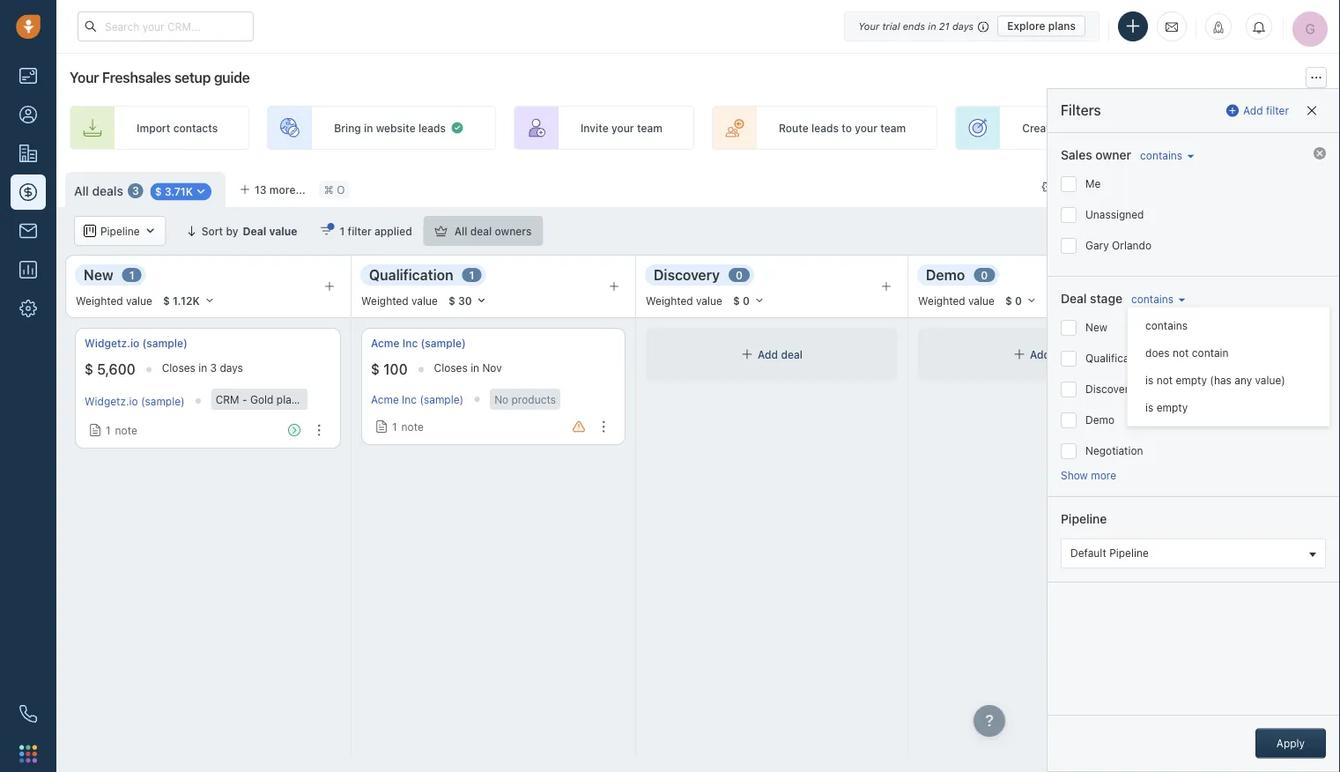 Task type: describe. For each thing, give the bounding box(es) containing it.
value)
[[1256, 374, 1286, 386]]

1 leads from the left
[[419, 122, 446, 134]]

filters
[[1061, 102, 1102, 119]]

apply
[[1277, 737, 1306, 750]]

deals
[[92, 183, 123, 198]]

send email image
[[1166, 19, 1179, 34]]

sort
[[202, 225, 223, 237]]

deal stage
[[1061, 291, 1123, 306]]

1 note for $ 100
[[392, 420, 424, 433]]

default pipeline
[[1071, 547, 1149, 559]]

2 acme inc (sample) from the top
[[371, 393, 464, 405]]

any
[[1235, 374, 1253, 386]]

products
[[512, 393, 556, 406]]

is not empty (has any value)
[[1146, 374, 1286, 386]]

value for demo
[[969, 294, 995, 307]]

contacts
[[173, 122, 218, 134]]

explore plans
[[1008, 20, 1076, 32]]

show more
[[1061, 469, 1117, 482]]

no
[[495, 393, 509, 406]]

$ 0 for discovery
[[733, 294, 750, 307]]

1 filter applied
[[340, 225, 412, 237]]

sequence
[[1089, 122, 1138, 134]]

apply button
[[1256, 729, 1327, 759]]

2 widgetz.io from the top
[[85, 395, 138, 407]]

Search field
[[1246, 216, 1334, 246]]

sales owner
[[1061, 148, 1132, 162]]

quotas
[[1105, 225, 1141, 237]]

2 leads from the left
[[812, 122, 839, 134]]

1 inc from the top
[[403, 337, 418, 350]]

closes in 3 days
[[162, 362, 243, 374]]

and
[[1144, 225, 1163, 237]]

what's new image
[[1213, 21, 1225, 33]]

to
[[842, 122, 852, 134]]

in left 21
[[929, 20, 937, 32]]

(sample) down closes in nov
[[420, 393, 464, 405]]

bring
[[334, 122, 361, 134]]

value for qualification
[[412, 294, 438, 307]]

orlando
[[1113, 239, 1152, 252]]

1 note for $ 5,600
[[106, 424, 137, 436]]

container_wx8msf4aqz5i3rn1 image inside $ 3.71k button
[[195, 185, 207, 198]]

create
[[1023, 122, 1057, 134]]

30
[[458, 294, 472, 307]]

2 widgetz.io (sample) from the top
[[85, 395, 185, 407]]

add filter link
[[1227, 97, 1290, 125]]

1 vertical spatial pipeline
[[1061, 512, 1108, 526]]

default pipeline button
[[1061, 539, 1327, 569]]

1 filter applied button
[[309, 216, 424, 246]]

weighted value for new
[[76, 294, 152, 307]]

⌘ o
[[324, 183, 345, 196]]

$ 3.71k button
[[145, 181, 217, 201]]

pipeline button
[[74, 216, 166, 246]]

show
[[1061, 469, 1089, 482]]

explore plans link
[[998, 15, 1086, 37]]

(sample) down 'closes in 3 days'
[[141, 395, 185, 407]]

all deals link
[[74, 182, 123, 200]]

1 horizontal spatial deal
[[1061, 291, 1087, 306]]

closes for $ 100
[[434, 362, 468, 374]]

weighted for demo
[[919, 294, 966, 307]]

$ 3.71k button
[[151, 183, 212, 200]]

filter for add
[[1267, 104, 1290, 117]]

stage
[[1091, 291, 1123, 306]]

$ inside popup button
[[155, 185, 162, 198]]

guide
[[214, 69, 250, 86]]

$ 3.71k
[[155, 185, 193, 198]]

gary
[[1086, 239, 1110, 252]]

pipeline inside button
[[1110, 547, 1149, 559]]

1 widgetz.io from the top
[[85, 337, 139, 350]]

up
[[1275, 122, 1288, 134]]

1 vertical spatial empty
[[1157, 402, 1188, 414]]

add filter
[[1244, 104, 1290, 117]]

container_wx8msf4aqz5i3rn1 image inside all deal owners button
[[435, 225, 448, 237]]

trial
[[883, 20, 901, 32]]

nov
[[483, 362, 502, 374]]

container_wx8msf4aqz5i3rn1 image for 1
[[89, 424, 101, 436]]

all deal owners
[[455, 225, 532, 237]]

create sales sequence
[[1023, 122, 1138, 134]]

more...
[[270, 183, 306, 196]]

settings
[[1059, 181, 1101, 193]]

default
[[1071, 547, 1107, 559]]

me
[[1086, 178, 1101, 190]]

invite your team link
[[514, 106, 695, 150]]

your freshsales setup guide
[[70, 69, 250, 86]]

1 horizontal spatial discovery
[[1086, 383, 1135, 395]]

phone image
[[19, 705, 37, 723]]

$ 0 for demo
[[1006, 294, 1023, 307]]

contains button
[[1128, 291, 1186, 306]]

1 inside button
[[340, 225, 345, 237]]

gary orlando
[[1086, 239, 1152, 252]]

bring in website leads link
[[267, 106, 496, 150]]

1 down 100 on the top left of the page
[[392, 420, 397, 433]]

applied
[[375, 225, 412, 237]]

0 vertical spatial qualification
[[369, 266, 454, 283]]

1 acme from the top
[[371, 337, 400, 350]]

is for is not empty (has any value)
[[1146, 374, 1154, 386]]

explore
[[1008, 20, 1046, 32]]

show more link
[[1061, 469, 1117, 482]]

1 horizontal spatial deal
[[781, 348, 803, 360]]

$ 0 button for demo
[[998, 291, 1045, 310]]

by
[[226, 225, 238, 237]]

1 horizontal spatial new
[[1086, 321, 1108, 334]]

plans
[[1049, 20, 1076, 32]]

set up your sales
[[1255, 122, 1341, 134]]

2 acme inc (sample) link from the top
[[371, 393, 464, 405]]

all deal owners button
[[424, 216, 543, 246]]

monthly
[[301, 393, 341, 406]]

invite
[[581, 122, 609, 134]]

more
[[1092, 469, 1117, 482]]

1 down the $ 5,600 on the top left
[[106, 424, 111, 436]]

1 acme inc (sample) link from the top
[[371, 336, 466, 351]]

contains button
[[1136, 148, 1195, 163]]

1 sales from the left
[[1060, 122, 1086, 134]]

team inside route leads to your team link
[[881, 122, 906, 134]]

1.12k
[[173, 294, 200, 307]]

2 add deal from the left
[[1031, 348, 1075, 360]]

import contacts link
[[70, 106, 250, 150]]

(sample) down $ 100
[[344, 393, 388, 406]]

quotas and forecasting
[[1105, 225, 1226, 237]]

in for bring in website leads
[[364, 122, 373, 134]]

your for your freshsales setup guide
[[70, 69, 99, 86]]

your for your trial ends in 21 days
[[859, 20, 880, 32]]

route
[[779, 122, 809, 134]]

13
[[255, 183, 267, 196]]

contains for stage
[[1132, 293, 1174, 305]]

gold
[[250, 393, 274, 406]]

container_wx8msf4aqz5i3rn1 image inside 1 filter applied button
[[320, 225, 333, 237]]

1 down pipeline popup button on the top left of the page
[[129, 269, 135, 281]]

deal inside button
[[471, 225, 492, 237]]



Task type: locate. For each thing, give the bounding box(es) containing it.
set
[[1255, 122, 1272, 134]]

1 horizontal spatial $ 0 button
[[998, 291, 1045, 310]]

4 weighted from the left
[[919, 294, 966, 307]]

1 down o
[[340, 225, 345, 237]]

weighted value for qualification
[[361, 294, 438, 307]]

1 $ 0 from the left
[[733, 294, 750, 307]]

0 vertical spatial acme inc (sample)
[[371, 337, 466, 350]]

$ 0 button
[[725, 291, 773, 310], [998, 291, 1045, 310]]

$ 1.12k
[[163, 294, 200, 307]]

bring in website leads
[[334, 122, 446, 134]]

container_wx8msf4aqz5i3rn1 image inside settings popup button
[[1042, 181, 1055, 193]]

2 inc from the top
[[402, 393, 417, 405]]

(sample) up closes in nov
[[421, 337, 466, 350]]

contains inside dropdown button
[[1132, 293, 1174, 305]]

0 vertical spatial inc
[[403, 337, 418, 350]]

note down 100 on the top left of the page
[[402, 420, 424, 433]]

0 vertical spatial empty
[[1176, 374, 1208, 386]]

1 horizontal spatial qualification
[[1086, 352, 1149, 365]]

sales down filters
[[1060, 122, 1086, 134]]

widgetz.io up the $ 5,600 on the top left
[[85, 337, 139, 350]]

1 horizontal spatial note
[[402, 420, 424, 433]]

$ 1.12k button
[[155, 291, 223, 310]]

Search your CRM... text field
[[78, 11, 254, 41]]

0 horizontal spatial discovery
[[654, 266, 720, 283]]

1 vertical spatial widgetz.io (sample) link
[[85, 395, 185, 407]]

new down deal stage
[[1086, 321, 1108, 334]]

not for is
[[1157, 374, 1173, 386]]

3 right deals
[[132, 185, 139, 197]]

13 more... button
[[230, 177, 315, 202]]

5,600
[[97, 361, 136, 378]]

pipeline inside popup button
[[100, 225, 140, 237]]

leads left to
[[812, 122, 839, 134]]

container_wx8msf4aqz5i3rn1 image
[[84, 225, 96, 237], [144, 225, 157, 237], [435, 225, 448, 237], [1014, 348, 1026, 361], [89, 424, 101, 436]]

1 vertical spatial your
[[70, 69, 99, 86]]

your right to
[[855, 122, 878, 134]]

pipeline down deals
[[100, 225, 140, 237]]

0
[[736, 269, 743, 281], [981, 269, 988, 281], [743, 294, 750, 307], [1016, 294, 1023, 307]]

pipeline
[[100, 225, 140, 237], [1061, 512, 1108, 526], [1110, 547, 1149, 559]]

0 horizontal spatial your
[[70, 69, 99, 86]]

not for does
[[1173, 347, 1190, 359]]

filter for 1
[[348, 225, 372, 237]]

all
[[74, 183, 89, 198], [455, 225, 468, 237]]

0 horizontal spatial deal
[[243, 225, 266, 237]]

set up your sales link
[[1188, 106, 1341, 150]]

owner
[[1096, 148, 1132, 162]]

1 up "$ 30" button
[[469, 269, 475, 281]]

your right invite
[[612, 122, 634, 134]]

0 horizontal spatial new
[[84, 266, 113, 283]]

sales
[[1060, 122, 1086, 134], [1316, 122, 1341, 134]]

0 horizontal spatial deal
[[471, 225, 492, 237]]

acme down $ 100
[[371, 393, 399, 405]]

unassigned
[[1086, 208, 1145, 221]]

acme inc (sample) up 100 on the top left of the page
[[371, 337, 466, 350]]

1 horizontal spatial 1 note
[[392, 420, 424, 433]]

4 weighted value from the left
[[919, 294, 995, 307]]

team
[[637, 122, 663, 134], [881, 122, 906, 134]]

qualification down applied
[[369, 266, 454, 283]]

value for new
[[126, 294, 152, 307]]

1 horizontal spatial your
[[855, 122, 878, 134]]

your
[[859, 20, 880, 32], [70, 69, 99, 86]]

0 horizontal spatial 1 note
[[106, 424, 137, 436]]

is empty
[[1146, 402, 1188, 414]]

sort by deal value
[[202, 225, 298, 237]]

0 vertical spatial 3
[[132, 185, 139, 197]]

1 horizontal spatial team
[[881, 122, 906, 134]]

crm - gold plan monthly (sample)
[[216, 393, 388, 406]]

0 horizontal spatial $ 0
[[733, 294, 750, 307]]

0 horizontal spatial sales
[[1060, 122, 1086, 134]]

0 horizontal spatial 3
[[132, 185, 139, 197]]

in right bring
[[364, 122, 373, 134]]

deal right "by"
[[243, 225, 266, 237]]

3 weighted value from the left
[[646, 294, 723, 307]]

crm
[[216, 393, 239, 406]]

1 horizontal spatial leads
[[812, 122, 839, 134]]

0 horizontal spatial qualification
[[369, 266, 454, 283]]

2 vertical spatial pipeline
[[1110, 547, 1149, 559]]

in for closes in 3 days
[[199, 362, 207, 374]]

2 $ 0 button from the left
[[998, 291, 1045, 310]]

widgetz.io (sample) link up 5,600
[[85, 336, 188, 351]]

contains right stage
[[1132, 293, 1174, 305]]

2 sales from the left
[[1316, 122, 1341, 134]]

contains right owner
[[1141, 149, 1183, 161]]

all left deals
[[74, 183, 89, 198]]

widgetz.io (sample) link down 5,600
[[85, 395, 185, 407]]

1 acme inc (sample) from the top
[[371, 337, 466, 350]]

days right 21
[[953, 20, 974, 32]]

import contacts
[[137, 122, 218, 134]]

weighted value
[[76, 294, 152, 307], [361, 294, 438, 307], [646, 294, 723, 307], [919, 294, 995, 307]]

1 vertical spatial widgetz.io (sample)
[[85, 395, 185, 407]]

1 your from the left
[[612, 122, 634, 134]]

1 vertical spatial new
[[1086, 321, 1108, 334]]

new
[[84, 266, 113, 283], [1086, 321, 1108, 334]]

1 horizontal spatial demo
[[1086, 414, 1115, 426]]

1 vertical spatial demo
[[1086, 414, 1115, 426]]

not up is empty at the right bottom of the page
[[1157, 374, 1173, 386]]

forecasting
[[1166, 225, 1226, 237]]

1 vertical spatial contains
[[1132, 293, 1174, 305]]

setup
[[174, 69, 211, 86]]

filter inside button
[[348, 225, 372, 237]]

team right invite
[[637, 122, 663, 134]]

add
[[1244, 104, 1264, 117], [758, 348, 779, 360], [1031, 348, 1051, 360]]

0 horizontal spatial closes
[[162, 362, 196, 374]]

$ inside button
[[163, 294, 170, 307]]

1 horizontal spatial add deal
[[1031, 348, 1075, 360]]

2 $ 0 from the left
[[1006, 294, 1023, 307]]

1 vertical spatial discovery
[[1086, 383, 1135, 395]]

demo
[[927, 266, 966, 283], [1086, 414, 1115, 426]]

container_wx8msf4aqz5i3rn1 image for pipeline
[[84, 225, 96, 237]]

1 horizontal spatial sales
[[1316, 122, 1341, 134]]

new down pipeline popup button on the top left of the page
[[84, 266, 113, 283]]

1 horizontal spatial 3
[[210, 362, 217, 374]]

no products
[[495, 393, 556, 406]]

inc
[[403, 337, 418, 350], [402, 393, 417, 405]]

1 team from the left
[[637, 122, 663, 134]]

0 vertical spatial your
[[859, 20, 880, 32]]

1 weighted from the left
[[76, 294, 123, 307]]

all for deals
[[74, 183, 89, 198]]

contains for owner
[[1141, 149, 1183, 161]]

0 horizontal spatial leads
[[419, 122, 446, 134]]

2 widgetz.io (sample) link from the top
[[85, 395, 185, 407]]

1 vertical spatial all
[[455, 225, 468, 237]]

1 widgetz.io (sample) from the top
[[85, 337, 188, 350]]

in
[[929, 20, 937, 32], [364, 122, 373, 134], [199, 362, 207, 374], [471, 362, 480, 374]]

3 inside all deals 3
[[132, 185, 139, 197]]

weighted for new
[[76, 294, 123, 307]]

1 horizontal spatial your
[[859, 20, 880, 32]]

1 horizontal spatial add
[[1031, 348, 1051, 360]]

owners
[[495, 225, 532, 237]]

1 vertical spatial days
[[220, 362, 243, 374]]

weighted for discovery
[[646, 294, 694, 307]]

in down $ 1.12k button
[[199, 362, 207, 374]]

ends
[[903, 20, 926, 32]]

route leads to your team
[[779, 122, 906, 134]]

-
[[242, 393, 247, 406]]

2 horizontal spatial deal
[[1054, 348, 1075, 360]]

freshworks switcher image
[[19, 745, 37, 763]]

3 for in
[[210, 362, 217, 374]]

3 your from the left
[[1291, 122, 1313, 134]]

2 horizontal spatial add
[[1244, 104, 1264, 117]]

2 horizontal spatial your
[[1291, 122, 1313, 134]]

1 closes from the left
[[162, 362, 196, 374]]

0 vertical spatial acme
[[371, 337, 400, 350]]

(sample) up 'closes in 3 days'
[[142, 337, 188, 350]]

$
[[155, 185, 162, 198], [163, 294, 170, 307], [449, 294, 456, 307], [733, 294, 740, 307], [1006, 294, 1013, 307], [85, 361, 93, 378], [371, 361, 380, 378]]

contains down contains dropdown button
[[1146, 319, 1188, 332]]

13 more...
[[255, 183, 306, 196]]

invite your team
[[581, 122, 663, 134]]

team inside invite your team link
[[637, 122, 663, 134]]

$ 30 button
[[441, 291, 495, 310]]

0 vertical spatial acme inc (sample) link
[[371, 336, 466, 351]]

your right up
[[1291, 122, 1313, 134]]

0 vertical spatial is
[[1146, 374, 1154, 386]]

3.71k
[[165, 185, 193, 198]]

1 note down 5,600
[[106, 424, 137, 436]]

weighted value for demo
[[919, 294, 995, 307]]

0 horizontal spatial filter
[[348, 225, 372, 237]]

1 vertical spatial filter
[[348, 225, 372, 237]]

1 note down 100 on the top left of the page
[[392, 420, 424, 433]]

1 weighted value from the left
[[76, 294, 152, 307]]

closes right 5,600
[[162, 362, 196, 374]]

1 vertical spatial acme inc (sample)
[[371, 393, 464, 405]]

inc up 100 on the top left of the page
[[403, 337, 418, 350]]

1 is from the top
[[1146, 374, 1154, 386]]

1 vertical spatial inc
[[402, 393, 417, 405]]

2 weighted from the left
[[361, 294, 409, 307]]

acme inc (sample) link down 100 on the top left of the page
[[371, 393, 464, 405]]

negotiation
[[1086, 445, 1144, 457]]

does not contain
[[1146, 347, 1229, 359]]

$ 100
[[371, 361, 408, 378]]

0 horizontal spatial $ 0 button
[[725, 291, 773, 310]]

create sales sequence link
[[956, 106, 1170, 150]]

freshsales
[[102, 69, 171, 86]]

leads right website
[[419, 122, 446, 134]]

days
[[953, 20, 974, 32], [220, 362, 243, 374]]

1 add deal from the left
[[758, 348, 803, 360]]

2 acme from the top
[[371, 393, 399, 405]]

100
[[384, 361, 408, 378]]

1 vertical spatial acme inc (sample) link
[[371, 393, 464, 405]]

0 vertical spatial widgetz.io (sample)
[[85, 337, 188, 350]]

import
[[137, 122, 170, 134]]

not right does
[[1173, 347, 1190, 359]]

contains inside button
[[1141, 149, 1183, 161]]

0 horizontal spatial pipeline
[[100, 225, 140, 237]]

container_wx8msf4aqz5i3rn1 image
[[450, 121, 465, 135], [1042, 181, 1055, 193], [195, 185, 207, 198], [320, 225, 333, 237], [741, 348, 754, 361], [376, 420, 388, 433]]

0 vertical spatial filter
[[1267, 104, 1290, 117]]

1 vertical spatial qualification
[[1086, 352, 1149, 365]]

your trial ends in 21 days
[[859, 20, 974, 32]]

all deals 3
[[74, 183, 139, 198]]

2 closes from the left
[[434, 362, 468, 374]]

$ 0
[[733, 294, 750, 307], [1006, 294, 1023, 307]]

acme up $ 100
[[371, 337, 400, 350]]

0 vertical spatial contains
[[1141, 149, 1183, 161]]

1 vertical spatial 3
[[210, 362, 217, 374]]

widgetz.io (sample)
[[85, 337, 188, 350], [85, 395, 185, 407]]

1 vertical spatial widgetz.io
[[85, 395, 138, 407]]

0 vertical spatial days
[[953, 20, 974, 32]]

in left nov
[[471, 362, 480, 374]]

widgetz.io (sample) down 5,600
[[85, 395, 185, 407]]

in for closes in nov
[[471, 362, 480, 374]]

acme inc (sample) link up 100 on the top left of the page
[[371, 336, 466, 351]]

is for is empty
[[1146, 402, 1154, 414]]

1 horizontal spatial days
[[953, 20, 974, 32]]

0 vertical spatial widgetz.io
[[85, 337, 139, 350]]

empty down is not empty (has any value)
[[1157, 402, 1188, 414]]

pipeline up default
[[1061, 512, 1108, 526]]

0 horizontal spatial days
[[220, 362, 243, 374]]

1 vertical spatial deal
[[1061, 291, 1087, 306]]

website
[[376, 122, 416, 134]]

0 horizontal spatial note
[[115, 424, 137, 436]]

1 vertical spatial is
[[1146, 402, 1154, 414]]

qualification down stage
[[1086, 352, 1149, 365]]

filter left applied
[[348, 225, 372, 237]]

0 horizontal spatial add deal
[[758, 348, 803, 360]]

container_wx8msf4aqz5i3rn1 image for add deal
[[1014, 348, 1026, 361]]

settings button
[[1033, 172, 1110, 202]]

o
[[337, 183, 345, 196]]

phone element
[[11, 696, 46, 732]]

1 vertical spatial not
[[1157, 374, 1173, 386]]

note for $ 5,600
[[115, 424, 137, 436]]

acme inc (sample) down 100 on the top left of the page
[[371, 393, 464, 405]]

deal left stage
[[1061, 291, 1087, 306]]

note for $ 100
[[402, 420, 424, 433]]

0 horizontal spatial demo
[[927, 266, 966, 283]]

0 vertical spatial deal
[[243, 225, 266, 237]]

1 horizontal spatial $ 0
[[1006, 294, 1023, 307]]

weighted value for discovery
[[646, 294, 723, 307]]

2 your from the left
[[855, 122, 878, 134]]

contains
[[1141, 149, 1183, 161], [1132, 293, 1174, 305], [1146, 319, 1188, 332]]

1 note
[[392, 420, 424, 433], [106, 424, 137, 436]]

0 vertical spatial pipeline
[[100, 225, 140, 237]]

closes left nov
[[434, 362, 468, 374]]

quotas and forecasting link
[[1088, 216, 1244, 246]]

0 vertical spatial not
[[1173, 347, 1190, 359]]

0 horizontal spatial add
[[758, 348, 779, 360]]

team right to
[[881, 122, 906, 134]]

1 horizontal spatial all
[[455, 225, 468, 237]]

all left the owners
[[455, 225, 468, 237]]

value for discovery
[[697, 294, 723, 307]]

3 up crm
[[210, 362, 217, 374]]

0 vertical spatial demo
[[927, 266, 966, 283]]

1 vertical spatial acme
[[371, 393, 399, 405]]

all for deal
[[455, 225, 468, 237]]

0 vertical spatial all
[[74, 183, 89, 198]]

does
[[1146, 347, 1170, 359]]

sales right up
[[1316, 122, 1341, 134]]

deal
[[243, 225, 266, 237], [1061, 291, 1087, 306]]

0 vertical spatial discovery
[[654, 266, 720, 283]]

all inside button
[[455, 225, 468, 237]]

0 vertical spatial widgetz.io (sample) link
[[85, 336, 188, 351]]

$ 5,600
[[85, 361, 136, 378]]

2 is from the top
[[1146, 402, 1154, 414]]

2 vertical spatial contains
[[1146, 319, 1188, 332]]

weighted for qualification
[[361, 294, 409, 307]]

(has
[[1211, 374, 1232, 386]]

1 horizontal spatial pipeline
[[1061, 512, 1108, 526]]

1 horizontal spatial filter
[[1267, 104, 1290, 117]]

note
[[402, 420, 424, 433], [115, 424, 137, 436]]

0 horizontal spatial your
[[612, 122, 634, 134]]

closes for $ 5,600
[[162, 362, 196, 374]]

widgetz.io down the $ 5,600 on the top left
[[85, 395, 138, 407]]

$ 0 button for discovery
[[725, 291, 773, 310]]

inc down 100 on the top left of the page
[[402, 393, 417, 405]]

value
[[269, 225, 298, 237], [126, 294, 152, 307], [412, 294, 438, 307], [697, 294, 723, 307], [969, 294, 995, 307]]

0 vertical spatial new
[[84, 266, 113, 283]]

pipeline right default
[[1110, 547, 1149, 559]]

2 horizontal spatial pipeline
[[1110, 547, 1149, 559]]

2 team from the left
[[881, 122, 906, 134]]

your left trial
[[859, 20, 880, 32]]

sales
[[1061, 148, 1093, 162]]

widgetz.io (sample) up 5,600
[[85, 337, 188, 350]]

note down 5,600
[[115, 424, 137, 436]]

plan
[[277, 393, 298, 406]]

21
[[940, 20, 950, 32]]

1 horizontal spatial closes
[[434, 362, 468, 374]]

$ 30
[[449, 294, 472, 307]]

filter up up
[[1267, 104, 1290, 117]]

1 $ 0 button from the left
[[725, 291, 773, 310]]

0 horizontal spatial all
[[74, 183, 89, 198]]

days up crm
[[220, 362, 243, 374]]

3 for deals
[[132, 185, 139, 197]]

your left 'freshsales'
[[70, 69, 99, 86]]

0 horizontal spatial team
[[637, 122, 663, 134]]

2 weighted value from the left
[[361, 294, 438, 307]]

container_wx8msf4aqz5i3rn1 image inside bring in website leads link
[[450, 121, 465, 135]]

empty down does not contain
[[1176, 374, 1208, 386]]

3 weighted from the left
[[646, 294, 694, 307]]

1 widgetz.io (sample) link from the top
[[85, 336, 188, 351]]



Task type: vqa. For each thing, say whether or not it's contained in the screenshot.
SMS
no



